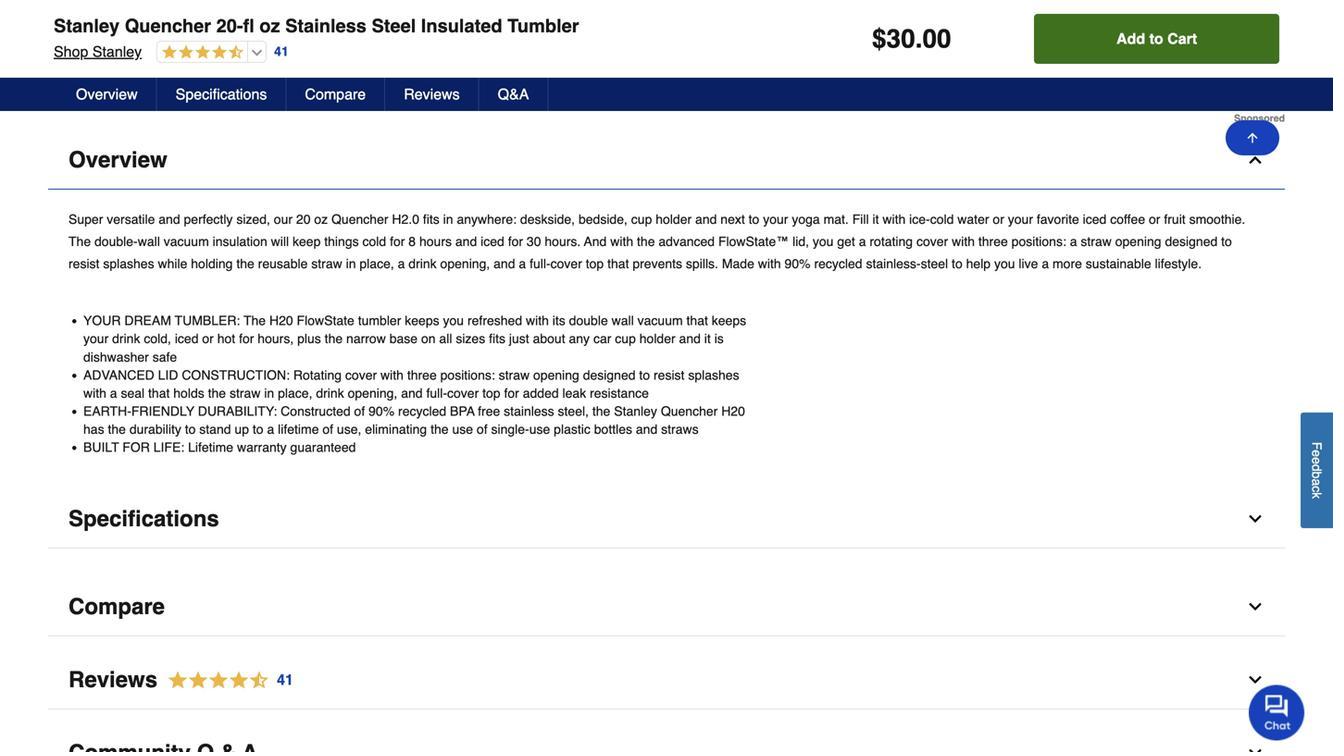 Task type: locate. For each thing, give the bounding box(es) containing it.
positions: up live
[[1012, 234, 1066, 249]]

that inside super versatile and perfectly sized, our 20 oz quencher h2.0 fits in anywhere: deskside, bedside, cup holder and next to your yoga mat. fill it with ice-cold water or your favorite iced coffee or fruit smoothie. the double-wall vacuum insulation will keep things cold for 8 hours and iced for 30 hours. and with the advanced flowstate™ lid, you get a rotating cover with three positions: a straw opening designed to resist splashes while holding the reusable straw in place, a drink opening, and a full-cover top that prevents spills. made with 90% recycled stainless-steel to help you live a more sustainable lifestyle.
[[607, 256, 629, 271]]

your left favorite
[[1008, 212, 1033, 227]]

splashes
[[103, 256, 154, 271], [688, 368, 739, 383]]

0 vertical spatial 30
[[886, 24, 915, 54]]

or inside your dream tumbler: the h20 flowstate tumbler keeps you refreshed with its double wall vacuum that keeps your drink cold, iced or hot for hours, plus the narrow base on all sizes fits just about any car cup holder and it is dishwasher safe advanced lid construction: rotating cover with three positions: straw opening designed to resist splashes with a seal that holds the straw in place, drink opening, and full-cover top for added leak resistance earth-friendly durability: constructed of 90% recycled bpa free stainless steel, the stanley quencher h20 has the durability to stand up to a lifetime of use, eliminating the use of single-use plastic bottles and straws built for life: lifetime warranty guaranteed
[[202, 332, 214, 346]]

0 vertical spatial 4.5 stars image
[[158, 44, 244, 62]]

1 vertical spatial drink
[[112, 332, 140, 346]]

positions:
[[1012, 234, 1066, 249], [440, 368, 495, 383]]

it left is
[[704, 332, 711, 346]]

1 horizontal spatial opening,
[[440, 256, 490, 271]]

0 vertical spatial iced
[[1083, 212, 1107, 227]]

stanley quencher 20-fl oz stainless steel insulated tumbler
[[54, 15, 579, 37]]

designed up resistance
[[583, 368, 636, 383]]

overview button up super versatile and perfectly sized, our 20 oz quencher h2.0 fits in anywhere: deskside, bedside, cup holder and next to your yoga mat. fill it with ice-cold water or your favorite iced coffee or fruit smoothie. the double-wall vacuum insulation will keep things cold for 8 hours and iced for 30 hours. and with the advanced flowstate™ lid, you get a rotating cover with three positions: a straw opening designed to resist splashes while holding the reusable straw in place, a drink opening, and a full-cover top that prevents spills. made with 90% recycled stainless-steel to help you live a more sustainable lifestyle.
[[48, 132, 1285, 190]]

0 vertical spatial recycled
[[814, 256, 862, 271]]

1 horizontal spatial in
[[346, 256, 356, 271]]

for right 'hot'
[[239, 332, 254, 346]]

1 vertical spatial holder
[[639, 332, 675, 346]]

1 horizontal spatial 90%
[[785, 256, 811, 271]]

0 vertical spatial full-
[[530, 256, 550, 271]]

41
[[274, 44, 289, 59], [277, 671, 293, 689]]

straws
[[661, 422, 699, 437]]

1 horizontal spatial quencher
[[331, 212, 388, 227]]

a down deskside,
[[519, 256, 526, 271]]

0 horizontal spatial top
[[482, 386, 500, 401]]

holder
[[656, 212, 692, 227], [639, 332, 675, 346]]

specifications button down 20-
[[157, 78, 286, 111]]

stand
[[199, 422, 231, 437]]

earth-
[[83, 404, 131, 419]]

1 horizontal spatial vacuum
[[637, 313, 683, 328]]

place, inside super versatile and perfectly sized, our 20 oz quencher h2.0 fits in anywhere: deskside, bedside, cup holder and next to your yoga mat. fill it with ice-cold water or your favorite iced coffee or fruit smoothie. the double-wall vacuum insulation will keep things cold for 8 hours and iced for 30 hours. and with the advanced flowstate™ lid, you get a rotating cover with three positions: a straw opening designed to resist splashes while holding the reusable straw in place, a drink opening, and a full-cover top that prevents spills. made with 90% recycled stainless-steel to help you live a more sustainable lifestyle.
[[360, 256, 394, 271]]

cup right bedside,
[[631, 212, 652, 227]]

overview button down shop stanley
[[57, 78, 157, 111]]

holding
[[191, 256, 233, 271]]

you inside your dream tumbler: the h20 flowstate tumbler keeps you refreshed with its double wall vacuum that keeps your drink cold, iced or hot for hours, plus the narrow base on all sizes fits just about any car cup holder and it is dishwasher safe advanced lid construction: rotating cover with three positions: straw opening designed to resist splashes with a seal that holds the straw in place, drink opening, and full-cover top for added leak resistance earth-friendly durability: constructed of 90% recycled bpa free stainless steel, the stanley quencher h20 has the durability to stand up to a lifetime of use, eliminating the use of single-use plastic bottles and straws built for life: lifetime warranty guaranteed
[[443, 313, 464, 328]]

ice-
[[909, 212, 930, 227]]

to inside button
[[1149, 30, 1163, 47]]

vacuum inside your dream tumbler: the h20 flowstate tumbler keeps you refreshed with its double wall vacuum that keeps your drink cold, iced or hot for hours, plus the narrow base on all sizes fits just about any car cup holder and it is dishwasher safe advanced lid construction: rotating cover with three positions: straw opening designed to resist splashes with a seal that holds the straw in place, drink opening, and full-cover top for added leak resistance earth-friendly durability: constructed of 90% recycled bpa free stainless steel, the stanley quencher h20 has the durability to stand up to a lifetime of use, eliminating the use of single-use plastic bottles and straws built for life: lifetime warranty guaranteed
[[637, 313, 683, 328]]

1 vertical spatial in
[[346, 256, 356, 271]]

overview down shop stanley
[[76, 86, 138, 103]]

fits up hours
[[423, 212, 440, 227]]

0 vertical spatial it
[[872, 212, 879, 227]]

advertisement region
[[48, 0, 1285, 124]]

for
[[122, 440, 150, 455]]

2 vertical spatial that
[[148, 386, 170, 401]]

arrow up image
[[1245, 131, 1260, 145]]

1 vertical spatial recycled
[[398, 404, 446, 419]]

iced inside your dream tumbler: the h20 flowstate tumbler keeps you refreshed with its double wall vacuum that keeps your drink cold, iced or hot for hours, plus the narrow base on all sizes fits just about any car cup holder and it is dishwasher safe advanced lid construction: rotating cover with three positions: straw opening designed to resist splashes with a seal that holds the straw in place, drink opening, and full-cover top for added leak resistance earth-friendly durability: constructed of 90% recycled bpa free stainless steel, the stanley quencher h20 has the durability to stand up to a lifetime of use, eliminating the use of single-use plastic bottles and straws built for life: lifetime warranty guaranteed
[[175, 332, 199, 346]]

full- inside your dream tumbler: the h20 flowstate tumbler keeps you refreshed with its double wall vacuum that keeps your drink cold, iced or hot for hours, plus the narrow base on all sizes fits just about any car cup holder and it is dishwasher safe advanced lid construction: rotating cover with three positions: straw opening designed to resist splashes with a seal that holds the straw in place, drink opening, and full-cover top for added leak resistance earth-friendly durability: constructed of 90% recycled bpa free stainless steel, the stanley quencher h20 has the durability to stand up to a lifetime of use, eliminating the use of single-use plastic bottles and straws built for life: lifetime warranty guaranteed
[[426, 386, 447, 401]]

1 vertical spatial designed
[[583, 368, 636, 383]]

0 horizontal spatial keeps
[[405, 313, 439, 328]]

quencher
[[125, 15, 211, 37], [331, 212, 388, 227], [661, 404, 718, 419]]

bottles
[[594, 422, 632, 437]]

stanley down resistance
[[614, 404, 657, 419]]

2 keeps from the left
[[712, 313, 746, 328]]

1 vertical spatial 41
[[277, 671, 293, 689]]

specifications down 20-
[[176, 86, 267, 103]]

1 horizontal spatial the
[[244, 313, 266, 328]]

it
[[872, 212, 879, 227], [704, 332, 711, 346]]

hours,
[[258, 332, 294, 346]]

the down flowstate
[[325, 332, 343, 346]]

1 horizontal spatial that
[[607, 256, 629, 271]]

recycled down get
[[814, 256, 862, 271]]

of down free at left bottom
[[477, 422, 487, 437]]

three down on
[[407, 368, 437, 383]]

0 vertical spatial drink
[[409, 256, 437, 271]]

favorite
[[1037, 212, 1079, 227]]

specifications down for
[[69, 506, 219, 532]]

chevron down image for specifications
[[1246, 510, 1265, 528]]

shop stanley
[[54, 43, 142, 60]]

add
[[1117, 30, 1145, 47]]

or
[[993, 212, 1004, 227], [1149, 212, 1160, 227], [202, 332, 214, 346]]

0 vertical spatial vacuum
[[164, 234, 209, 249]]

stanley up shop stanley
[[54, 15, 120, 37]]

top down and
[[586, 256, 604, 271]]

three inside your dream tumbler: the h20 flowstate tumbler keeps you refreshed with its double wall vacuum that keeps your drink cold, iced or hot for hours, plus the narrow base on all sizes fits just about any car cup holder and it is dishwasher safe advanced lid construction: rotating cover with three positions: straw opening designed to resist splashes with a seal that holds the straw in place, drink opening, and full-cover top for added leak resistance earth-friendly durability: constructed of 90% recycled bpa free stainless steel, the stanley quencher h20 has the durability to stand up to a lifetime of use, eliminating the use of single-use plastic bottles and straws built for life: lifetime warranty guaranteed
[[407, 368, 437, 383]]

opening, down hours
[[440, 256, 490, 271]]

compare button
[[286, 78, 385, 111], [48, 578, 1285, 637]]

0 vertical spatial the
[[69, 234, 91, 249]]

0 vertical spatial specifications button
[[157, 78, 286, 111]]

1 vertical spatial vacuum
[[637, 313, 683, 328]]

you up all
[[443, 313, 464, 328]]

recycled inside your dream tumbler: the h20 flowstate tumbler keeps you refreshed with its double wall vacuum that keeps your drink cold, iced or hot for hours, plus the narrow base on all sizes fits just about any car cup holder and it is dishwasher safe advanced lid construction: rotating cover with three positions: straw opening designed to resist splashes with a seal that holds the straw in place, drink opening, and full-cover top for added leak resistance earth-friendly durability: constructed of 90% recycled bpa free stainless steel, the stanley quencher h20 has the durability to stand up to a lifetime of use, eliminating the use of single-use plastic bottles and straws built for life: lifetime warranty guaranteed
[[398, 404, 446, 419]]

1 vertical spatial 4.5 stars image
[[157, 668, 294, 693]]

place, inside your dream tumbler: the h20 flowstate tumbler keeps you refreshed with its double wall vacuum that keeps your drink cold, iced or hot for hours, plus the narrow base on all sizes fits just about any car cup holder and it is dishwasher safe advanced lid construction: rotating cover with three positions: straw opening designed to resist splashes with a seal that holds the straw in place, drink opening, and full-cover top for added leak resistance earth-friendly durability: constructed of 90% recycled bpa free stainless steel, the stanley quencher h20 has the durability to stand up to a lifetime of use, eliminating the use of single-use plastic bottles and straws built for life: lifetime warranty guaranteed
[[278, 386, 312, 401]]

0 horizontal spatial designed
[[583, 368, 636, 383]]

0 vertical spatial fits
[[423, 212, 440, 227]]

recycled up eliminating
[[398, 404, 446, 419]]

designed inside your dream tumbler: the h20 flowstate tumbler keeps you refreshed with its double wall vacuum that keeps your drink cold, iced or hot for hours, plus the narrow base on all sizes fits just about any car cup holder and it is dishwasher safe advanced lid construction: rotating cover with three positions: straw opening designed to resist splashes with a seal that holds the straw in place, drink opening, and full-cover top for added leak resistance earth-friendly durability: constructed of 90% recycled bpa free stainless steel, the stanley quencher h20 has the durability to stand up to a lifetime of use, eliminating the use of single-use plastic bottles and straws built for life: lifetime warranty guaranteed
[[583, 368, 636, 383]]

of
[[354, 404, 365, 419], [323, 422, 333, 437], [477, 422, 487, 437]]

yoga
[[792, 212, 820, 227]]

8
[[409, 234, 416, 249]]

0 vertical spatial holder
[[656, 212, 692, 227]]

in down things
[[346, 256, 356, 271]]

the up hours,
[[244, 313, 266, 328]]

your inside your dream tumbler: the h20 flowstate tumbler keeps you refreshed with its double wall vacuum that keeps your drink cold, iced or hot for hours, plus the narrow base on all sizes fits just about any car cup holder and it is dishwasher safe advanced lid construction: rotating cover with three positions: straw opening designed to resist splashes with a seal that holds the straw in place, drink opening, and full-cover top for added leak resistance earth-friendly durability: constructed of 90% recycled bpa free stainless steel, the stanley quencher h20 has the durability to stand up to a lifetime of use, eliminating the use of single-use plastic bottles and straws built for life: lifetime warranty guaranteed
[[83, 332, 109, 346]]

the right eliminating
[[431, 422, 449, 437]]

car
[[593, 332, 611, 346]]

that left prevents
[[607, 256, 629, 271]]

2 chevron down image from the top
[[1246, 671, 1265, 690]]

three up help
[[978, 234, 1008, 249]]

vacuum down prevents
[[637, 313, 683, 328]]

1 vertical spatial opening,
[[348, 386, 397, 401]]

oz right fl
[[259, 15, 280, 37]]

1 vertical spatial positions:
[[440, 368, 495, 383]]

designed up lifestyle.
[[1165, 234, 1218, 249]]

with down flowstate™
[[758, 256, 781, 271]]

0 vertical spatial 90%
[[785, 256, 811, 271]]

your left the 'yoga' on the right top
[[763, 212, 788, 227]]

0 horizontal spatial use
[[452, 422, 473, 437]]

overview
[[76, 86, 138, 103], [69, 147, 167, 173]]

full- inside super versatile and perfectly sized, our 20 oz quencher h2.0 fits in anywhere: deskside, bedside, cup holder and next to your yoga mat. fill it with ice-cold water or your favorite iced coffee or fruit smoothie. the double-wall vacuum insulation will keep things cold for 8 hours and iced for 30 hours. and with the advanced flowstate™ lid, you get a rotating cover with three positions: a straw opening designed to resist splashes while holding the reusable straw in place, a drink opening, and a full-cover top that prevents spills. made with 90% recycled stainless-steel to help you live a more sustainable lifestyle.
[[530, 256, 550, 271]]

plastic
[[554, 422, 591, 437]]

sized,
[[236, 212, 270, 227]]

30 down deskside,
[[527, 234, 541, 249]]

hours
[[419, 234, 452, 249]]

or down tumbler:
[[202, 332, 214, 346]]

1 vertical spatial full-
[[426, 386, 447, 401]]

cover
[[916, 234, 948, 249], [550, 256, 582, 271], [345, 368, 377, 383], [447, 386, 479, 401]]

lid
[[158, 368, 178, 383]]

1 vertical spatial it
[[704, 332, 711, 346]]

cover down narrow on the left of page
[[345, 368, 377, 383]]

0 vertical spatial chevron down image
[[1246, 598, 1265, 616]]

resist inside your dream tumbler: the h20 flowstate tumbler keeps you refreshed with its double wall vacuum that keeps your drink cold, iced or hot for hours, plus the narrow base on all sizes fits just about any car cup holder and it is dishwasher safe advanced lid construction: rotating cover with three positions: straw opening designed to resist splashes with a seal that holds the straw in place, drink opening, and full-cover top for added leak resistance earth-friendly durability: constructed of 90% recycled bpa free stainless steel, the stanley quencher h20 has the durability to stand up to a lifetime of use, eliminating the use of single-use plastic bottles and straws built for life: lifetime warranty guaranteed
[[654, 368, 685, 383]]

for down anywhere:
[[508, 234, 523, 249]]

compare for top 'compare' button
[[305, 86, 366, 103]]

1 horizontal spatial drink
[[316, 386, 344, 401]]

wall
[[138, 234, 160, 249], [612, 313, 634, 328]]

1 horizontal spatial designed
[[1165, 234, 1218, 249]]

tumbler
[[507, 15, 579, 37]]

0 vertical spatial positions:
[[1012, 234, 1066, 249]]

holder inside super versatile and perfectly sized, our 20 oz quencher h2.0 fits in anywhere: deskside, bedside, cup holder and next to your yoga mat. fill it with ice-cold water or your favorite iced coffee or fruit smoothie. the double-wall vacuum insulation will keep things cold for 8 hours and iced for 30 hours. and with the advanced flowstate™ lid, you get a rotating cover with three positions: a straw opening designed to resist splashes while holding the reusable straw in place, a drink opening, and a full-cover top that prevents spills. made with 90% recycled stainless-steel to help you live a more sustainable lifestyle.
[[656, 212, 692, 227]]

1 horizontal spatial reviews
[[404, 86, 460, 103]]

and
[[159, 212, 180, 227], [695, 212, 717, 227], [455, 234, 477, 249], [494, 256, 515, 271], [679, 332, 701, 346], [401, 386, 423, 401], [636, 422, 658, 437]]

keeps
[[405, 313, 439, 328], [712, 313, 746, 328]]

1 horizontal spatial full-
[[530, 256, 550, 271]]

with
[[883, 212, 906, 227], [610, 234, 633, 249], [952, 234, 975, 249], [758, 256, 781, 271], [526, 313, 549, 328], [381, 368, 404, 383], [83, 386, 106, 401]]

insulation
[[213, 234, 267, 249]]

rotating
[[870, 234, 913, 249]]

2 vertical spatial stanley
[[614, 404, 657, 419]]

positions: down "sizes"
[[440, 368, 495, 383]]

0 horizontal spatial h20
[[269, 313, 293, 328]]

has
[[83, 422, 104, 437]]

h2.0
[[392, 212, 419, 227]]

cold
[[930, 212, 954, 227], [362, 234, 386, 249]]

iced left coffee
[[1083, 212, 1107, 227]]

0 horizontal spatial 90%
[[369, 404, 395, 419]]

with down water
[[952, 234, 975, 249]]

for
[[390, 234, 405, 249], [508, 234, 523, 249], [239, 332, 254, 346], [504, 386, 519, 401]]

1 horizontal spatial splashes
[[688, 368, 739, 383]]

1 vertical spatial chevron down image
[[1246, 744, 1265, 753]]

recycled
[[814, 256, 862, 271], [398, 404, 446, 419]]

a inside button
[[1309, 479, 1324, 486]]

h20 down is
[[721, 404, 745, 419]]

spills.
[[686, 256, 718, 271]]

cold,
[[144, 332, 171, 346]]

1 horizontal spatial opening
[[1115, 234, 1161, 249]]

warranty
[[237, 440, 287, 455]]

chevron up image
[[1246, 151, 1265, 169]]

1 chevron down image from the top
[[1246, 510, 1265, 528]]

in up hours
[[443, 212, 453, 227]]

opening down coffee
[[1115, 234, 1161, 249]]

q&a button
[[479, 78, 548, 111]]

0 vertical spatial designed
[[1165, 234, 1218, 249]]

opening, inside super versatile and perfectly sized, our 20 oz quencher h2.0 fits in anywhere: deskside, bedside, cup holder and next to your yoga mat. fill it with ice-cold water or your favorite iced coffee or fruit smoothie. the double-wall vacuum insulation will keep things cold for 8 hours and iced for 30 hours. and with the advanced flowstate™ lid, you get a rotating cover with three positions: a straw opening designed to resist splashes while holding the reusable straw in place, a drink opening, and a full-cover top that prevents spills. made with 90% recycled stainless-steel to help you live a more sustainable lifestyle.
[[440, 256, 490, 271]]

1 vertical spatial 30
[[527, 234, 541, 249]]

single-
[[491, 422, 529, 437]]

1 vertical spatial overview
[[69, 147, 167, 173]]

1 vertical spatial fits
[[489, 332, 505, 346]]

fruit
[[1164, 212, 1186, 227]]

top
[[586, 256, 604, 271], [482, 386, 500, 401]]

e up d
[[1309, 450, 1324, 457]]

1 horizontal spatial positions:
[[1012, 234, 1066, 249]]

1 horizontal spatial recycled
[[814, 256, 862, 271]]

you
[[813, 234, 834, 249], [994, 256, 1015, 271], [443, 313, 464, 328]]

0 horizontal spatial the
[[69, 234, 91, 249]]

chevron down image
[[1246, 510, 1265, 528], [1246, 671, 1265, 690]]

holder right car
[[639, 332, 675, 346]]

specifications button down straws
[[48, 490, 1285, 549]]

1 vertical spatial resist
[[654, 368, 685, 383]]

leak
[[562, 386, 586, 401]]

drink inside super versatile and perfectly sized, our 20 oz quencher h2.0 fits in anywhere: deskside, bedside, cup holder and next to your yoga mat. fill it with ice-cold water or your favorite iced coffee or fruit smoothie. the double-wall vacuum insulation will keep things cold for 8 hours and iced for 30 hours. and with the advanced flowstate™ lid, you get a rotating cover with three positions: a straw opening designed to resist splashes while holding the reusable straw in place, a drink opening, and a full-cover top that prevents spills. made with 90% recycled stainless-steel to help you live a more sustainable lifestyle.
[[409, 256, 437, 271]]

30 inside super versatile and perfectly sized, our 20 oz quencher h2.0 fits in anywhere: deskside, bedside, cup holder and next to your yoga mat. fill it with ice-cold water or your favorite iced coffee or fruit smoothie. the double-wall vacuum insulation will keep things cold for 8 hours and iced for 30 hours. and with the advanced flowstate™ lid, you get a rotating cover with three positions: a straw opening designed to resist splashes while holding the reusable straw in place, a drink opening, and a full-cover top that prevents spills. made with 90% recycled stainless-steel to help you live a more sustainable lifestyle.
[[527, 234, 541, 249]]

of up guaranteed
[[323, 422, 333, 437]]

tumbler:
[[175, 313, 240, 328]]

opening,
[[440, 256, 490, 271], [348, 386, 397, 401]]

0 vertical spatial specifications
[[176, 86, 267, 103]]

1 keeps from the left
[[405, 313, 439, 328]]

keeps up on
[[405, 313, 439, 328]]

holder inside your dream tumbler: the h20 flowstate tumbler keeps you refreshed with its double wall vacuum that keeps your drink cold, iced or hot for hours, plus the narrow base on all sizes fits just about any car cup holder and it is dishwasher safe advanced lid construction: rotating cover with three positions: straw opening designed to resist splashes with a seal that holds the straw in place, drink opening, and full-cover top for added leak resistance earth-friendly durability: constructed of 90% recycled bpa free stainless steel, the stanley quencher h20 has the durability to stand up to a lifetime of use, eliminating the use of single-use plastic bottles and straws built for life: lifetime warranty guaranteed
[[639, 332, 675, 346]]

your down your
[[83, 332, 109, 346]]

of up use,
[[354, 404, 365, 419]]

1 horizontal spatial iced
[[481, 234, 504, 249]]

advanced
[[659, 234, 715, 249]]

seal
[[121, 386, 145, 401]]

1 vertical spatial iced
[[481, 234, 504, 249]]

0 vertical spatial chevron down image
[[1246, 510, 1265, 528]]

h20
[[269, 313, 293, 328], [721, 404, 745, 419]]

the down earth-
[[108, 422, 126, 437]]

your
[[763, 212, 788, 227], [1008, 212, 1033, 227], [83, 332, 109, 346]]

tumbler
[[358, 313, 401, 328]]

2 horizontal spatial iced
[[1083, 212, 1107, 227]]

double
[[569, 313, 608, 328]]

opening, up use,
[[348, 386, 397, 401]]

0 horizontal spatial fits
[[423, 212, 440, 227]]

2 vertical spatial you
[[443, 313, 464, 328]]

iced down anywhere:
[[481, 234, 504, 249]]

90% up eliminating
[[369, 404, 395, 419]]

opening up the added
[[533, 368, 579, 383]]

overview up versatile
[[69, 147, 167, 173]]

splashes down 'double-' at the top left of page
[[103, 256, 154, 271]]

stanley inside your dream tumbler: the h20 flowstate tumbler keeps you refreshed with its double wall vacuum that keeps your drink cold, iced or hot for hours, plus the narrow base on all sizes fits just about any car cup holder and it is dishwasher safe advanced lid construction: rotating cover with three positions: straw opening designed to resist splashes with a seal that holds the straw in place, drink opening, and full-cover top for added leak resistance earth-friendly durability: constructed of 90% recycled bpa free stainless steel, the stanley quencher h20 has the durability to stand up to a lifetime of use, eliminating the use of single-use plastic bottles and straws built for life: lifetime warranty guaranteed
[[614, 404, 657, 419]]

you right lid,
[[813, 234, 834, 249]]

resistance
[[590, 386, 649, 401]]

specifications for the bottommost specifications button
[[69, 506, 219, 532]]

with down base on the top left of page
[[381, 368, 404, 383]]

guaranteed
[[290, 440, 356, 455]]

use down the bpa
[[452, 422, 473, 437]]

in up durability:
[[264, 386, 274, 401]]

cup right car
[[615, 332, 636, 346]]

to right add
[[1149, 30, 1163, 47]]

a up k
[[1309, 479, 1324, 486]]

stainless
[[285, 15, 366, 37]]

reviews
[[404, 86, 460, 103], [69, 667, 157, 693]]

1 vertical spatial that
[[686, 313, 708, 328]]

2 4.5 stars image from the top
[[157, 668, 294, 693]]

quencher left 20-
[[125, 15, 211, 37]]

0 horizontal spatial cold
[[362, 234, 386, 249]]

to right next
[[749, 212, 759, 227]]

wall inside super versatile and perfectly sized, our 20 oz quencher h2.0 fits in anywhere: deskside, bedside, cup holder and next to your yoga mat. fill it with ice-cold water or your favorite iced coffee or fruit smoothie. the double-wall vacuum insulation will keep things cold for 8 hours and iced for 30 hours. and with the advanced flowstate™ lid, you get a rotating cover with three positions: a straw opening designed to resist splashes while holding the reusable straw in place, a drink opening, and a full-cover top that prevents spills. made with 90% recycled stainless-steel to help you live a more sustainable lifestyle.
[[138, 234, 160, 249]]

2 horizontal spatial drink
[[409, 256, 437, 271]]

iced down tumbler:
[[175, 332, 199, 346]]

0 vertical spatial resist
[[69, 256, 99, 271]]

1 vertical spatial place,
[[278, 386, 312, 401]]

friendly
[[131, 404, 194, 419]]

1 vertical spatial specifications
[[69, 506, 219, 532]]

to down "smoothie."
[[1221, 234, 1232, 249]]

30 left "00"
[[886, 24, 915, 54]]

quencher up things
[[331, 212, 388, 227]]

cover up the bpa
[[447, 386, 479, 401]]

2 vertical spatial iced
[[175, 332, 199, 346]]

0 horizontal spatial splashes
[[103, 256, 154, 271]]

0 horizontal spatial recycled
[[398, 404, 446, 419]]

built
[[83, 440, 119, 455]]

three inside super versatile and perfectly sized, our 20 oz quencher h2.0 fits in anywhere: deskside, bedside, cup holder and next to your yoga mat. fill it with ice-cold water or your favorite iced coffee or fruit smoothie. the double-wall vacuum insulation will keep things cold for 8 hours and iced for 30 hours. and with the advanced flowstate™ lid, you get a rotating cover with three positions: a straw opening designed to resist splashes while holding the reusable straw in place, a drink opening, and a full-cover top that prevents spills. made with 90% recycled stainless-steel to help you live a more sustainable lifestyle.
[[978, 234, 1008, 249]]

in
[[443, 212, 453, 227], [346, 256, 356, 271], [264, 386, 274, 401]]

2 horizontal spatial that
[[686, 313, 708, 328]]

2 horizontal spatial you
[[994, 256, 1015, 271]]

c
[[1309, 486, 1324, 493]]

1 horizontal spatial three
[[978, 234, 1008, 249]]

quencher up straws
[[661, 404, 718, 419]]

drink
[[409, 256, 437, 271], [112, 332, 140, 346], [316, 386, 344, 401]]

chevron down image inside specifications button
[[1246, 510, 1265, 528]]

fl
[[243, 15, 254, 37]]

1 vertical spatial reviews
[[69, 667, 157, 693]]

chevron down image
[[1246, 598, 1265, 616], [1246, 744, 1265, 753]]

bpa
[[450, 404, 475, 419]]

1 vertical spatial three
[[407, 368, 437, 383]]

2 vertical spatial in
[[264, 386, 274, 401]]

designed inside super versatile and perfectly sized, our 20 oz quencher h2.0 fits in anywhere: deskside, bedside, cup holder and next to your yoga mat. fill it with ice-cold water or your favorite iced coffee or fruit smoothie. the double-wall vacuum insulation will keep things cold for 8 hours and iced for 30 hours. and with the advanced flowstate™ lid, you get a rotating cover with three positions: a straw opening designed to resist splashes while holding the reusable straw in place, a drink opening, and a full-cover top that prevents spills. made with 90% recycled stainless-steel to help you live a more sustainable lifestyle.
[[1165, 234, 1218, 249]]

quencher inside super versatile and perfectly sized, our 20 oz quencher h2.0 fits in anywhere: deskside, bedside, cup holder and next to your yoga mat. fill it with ice-cold water or your favorite iced coffee or fruit smoothie. the double-wall vacuum insulation will keep things cold for 8 hours and iced for 30 hours. and with the advanced flowstate™ lid, you get a rotating cover with three positions: a straw opening designed to resist splashes while holding the reusable straw in place, a drink opening, and a full-cover top that prevents spills. made with 90% recycled stainless-steel to help you live a more sustainable lifestyle.
[[331, 212, 388, 227]]

holder up advanced
[[656, 212, 692, 227]]

fits inside your dream tumbler: the h20 flowstate tumbler keeps you refreshed with its double wall vacuum that keeps your drink cold, iced or hot for hours, plus the narrow base on all sizes fits just about any car cup holder and it is dishwasher safe advanced lid construction: rotating cover with three positions: straw opening designed to resist splashes with a seal that holds the straw in place, drink opening, and full-cover top for added leak resistance earth-friendly durability: constructed of 90% recycled bpa free stainless steel, the stanley quencher h20 has the durability to stand up to a lifetime of use, eliminating the use of single-use plastic bottles and straws built for life: lifetime warranty guaranteed
[[489, 332, 505, 346]]

4.5 stars image containing 41
[[157, 668, 294, 693]]

full- up eliminating
[[426, 386, 447, 401]]

straw up sustainable
[[1081, 234, 1112, 249]]

keep
[[293, 234, 321, 249]]

1 vertical spatial splashes
[[688, 368, 739, 383]]

resist
[[69, 256, 99, 271], [654, 368, 685, 383]]

1 vertical spatial cold
[[362, 234, 386, 249]]

use
[[452, 422, 473, 437], [529, 422, 550, 437]]

1 vertical spatial compare
[[69, 594, 165, 620]]

4.5 stars image
[[158, 44, 244, 62], [157, 668, 294, 693]]

1 horizontal spatial compare
[[305, 86, 366, 103]]

full- down hours.
[[530, 256, 550, 271]]

0 vertical spatial top
[[586, 256, 604, 271]]

cover up steel
[[916, 234, 948, 249]]

2 horizontal spatial your
[[1008, 212, 1033, 227]]

use down stainless
[[529, 422, 550, 437]]

90% inside your dream tumbler: the h20 flowstate tumbler keeps you refreshed with its double wall vacuum that keeps your drink cold, iced or hot for hours, plus the narrow base on all sizes fits just about any car cup holder and it is dishwasher safe advanced lid construction: rotating cover with three positions: straw opening designed to resist splashes with a seal that holds the straw in place, drink opening, and full-cover top for added leak resistance earth-friendly durability: constructed of 90% recycled bpa free stainless steel, the stanley quencher h20 has the durability to stand up to a lifetime of use, eliminating the use of single-use plastic bottles and straws built for life: lifetime warranty guaranteed
[[369, 404, 395, 419]]

0 horizontal spatial 30
[[527, 234, 541, 249]]

1 horizontal spatial oz
[[314, 212, 328, 227]]

1 horizontal spatial resist
[[654, 368, 685, 383]]

fill
[[852, 212, 869, 227]]

vacuum up while
[[164, 234, 209, 249]]

for up stainless
[[504, 386, 519, 401]]

you left live
[[994, 256, 1015, 271]]



Task type: vqa. For each thing, say whether or not it's contained in the screenshot.
Kobalt 16-Oz Smooth Face Steel Head Fiberglass Claw Hammer
no



Task type: describe. For each thing, give the bounding box(es) containing it.
cup inside your dream tumbler: the h20 flowstate tumbler keeps you refreshed with its double wall vacuum that keeps your drink cold, iced or hot for hours, plus the narrow base on all sizes fits just about any car cup holder and it is dishwasher safe advanced lid construction: rotating cover with three positions: straw opening designed to resist splashes with a seal that holds the straw in place, drink opening, and full-cover top for added leak resistance earth-friendly durability: constructed of 90% recycled bpa free stainless steel, the stanley quencher h20 has the durability to stand up to a lifetime of use, eliminating the use of single-use plastic bottles and straws built for life: lifetime warranty guaranteed
[[615, 332, 636, 346]]

reviews button
[[385, 78, 479, 111]]

with up rotating
[[883, 212, 906, 227]]

lifetime
[[278, 422, 319, 437]]

rotating
[[293, 368, 342, 383]]

stainless-
[[866, 256, 921, 271]]

lifetime
[[188, 440, 233, 455]]

0 vertical spatial stanley
[[54, 15, 120, 37]]

0 vertical spatial overview
[[76, 86, 138, 103]]

splashes inside your dream tumbler: the h20 flowstate tumbler keeps you refreshed with its double wall vacuum that keeps your drink cold, iced or hot for hours, plus the narrow base on all sizes fits just about any car cup holder and it is dishwasher safe advanced lid construction: rotating cover with three positions: straw opening designed to resist splashes with a seal that holds the straw in place, drink opening, and full-cover top for added leak resistance earth-friendly durability: constructed of 90% recycled bpa free stainless steel, the stanley quencher h20 has the durability to stand up to a lifetime of use, eliminating the use of single-use plastic bottles and straws built for life: lifetime warranty guaranteed
[[688, 368, 739, 383]]

to left help
[[952, 256, 963, 271]]

advanced
[[83, 368, 154, 383]]

the down construction: on the left
[[208, 386, 226, 401]]

2 horizontal spatial or
[[1149, 212, 1160, 227]]

double-
[[94, 234, 138, 249]]

prevents
[[633, 256, 682, 271]]

opening inside your dream tumbler: the h20 flowstate tumbler keeps you refreshed with its double wall vacuum that keeps your drink cold, iced or hot for hours, plus the narrow base on all sizes fits just about any car cup holder and it is dishwasher safe advanced lid construction: rotating cover with three positions: straw opening designed to resist splashes with a seal that holds the straw in place, drink opening, and full-cover top for added leak resistance earth-friendly durability: constructed of 90% recycled bpa free stainless steel, the stanley quencher h20 has the durability to stand up to a lifetime of use, eliminating the use of single-use plastic bottles and straws built for life: lifetime warranty guaranteed
[[533, 368, 579, 383]]

1 horizontal spatial your
[[763, 212, 788, 227]]

in inside your dream tumbler: the h20 flowstate tumbler keeps you refreshed with its double wall vacuum that keeps your drink cold, iced or hot for hours, plus the narrow base on all sizes fits just about any car cup holder and it is dishwasher safe advanced lid construction: rotating cover with three positions: straw opening designed to resist splashes with a seal that holds the straw in place, drink opening, and full-cover top for added leak resistance earth-friendly durability: constructed of 90% recycled bpa free stainless steel, the stanley quencher h20 has the durability to stand up to a lifetime of use, eliminating the use of single-use plastic bottles and straws built for life: lifetime warranty guaranteed
[[264, 386, 274, 401]]

your dream tumbler: the h20 flowstate tumbler keeps you refreshed with its double wall vacuum that keeps your drink cold, iced or hot for hours, plus the narrow base on all sizes fits just about any car cup holder and it is dishwasher safe advanced lid construction: rotating cover with three positions: straw opening designed to resist splashes with a seal that holds the straw in place, drink opening, and full-cover top for added leak resistance earth-friendly durability: constructed of 90% recycled bpa free stainless steel, the stanley quencher h20 has the durability to stand up to a lifetime of use, eliminating the use of single-use plastic bottles and straws built for life: lifetime warranty guaranteed
[[83, 313, 746, 455]]

live
[[1019, 256, 1038, 271]]

1 e from the top
[[1309, 450, 1324, 457]]

narrow
[[346, 332, 386, 346]]

1 vertical spatial overview button
[[48, 132, 1285, 190]]

it inside your dream tumbler: the h20 flowstate tumbler keeps you refreshed with its double wall vacuum that keeps your drink cold, iced or hot for hours, plus the narrow base on all sizes fits just about any car cup holder and it is dishwasher safe advanced lid construction: rotating cover with three positions: straw opening designed to resist splashes with a seal that holds the straw in place, drink opening, and full-cover top for added leak resistance earth-friendly durability: constructed of 90% recycled bpa free stainless steel, the stanley quencher h20 has the durability to stand up to a lifetime of use, eliminating the use of single-use plastic bottles and straws built for life: lifetime warranty guaranteed
[[704, 332, 711, 346]]

1 horizontal spatial 30
[[886, 24, 915, 54]]

positions: inside your dream tumbler: the h20 flowstate tumbler keeps you refreshed with its double wall vacuum that keeps your drink cold, iced or hot for hours, plus the narrow base on all sizes fits just about any car cup holder and it is dishwasher safe advanced lid construction: rotating cover with three positions: straw opening designed to resist splashes with a seal that holds the straw in place, drink opening, and full-cover top for added leak resistance earth-friendly durability: constructed of 90% recycled bpa free stainless steel, the stanley quencher h20 has the durability to stand up to a lifetime of use, eliminating the use of single-use plastic bottles and straws built for life: lifetime warranty guaranteed
[[440, 368, 495, 383]]

1 horizontal spatial or
[[993, 212, 1004, 227]]

flowstate
[[297, 313, 354, 328]]

sizes
[[456, 332, 485, 346]]

straw down things
[[311, 256, 342, 271]]

mat.
[[824, 212, 849, 227]]

0 horizontal spatial of
[[323, 422, 333, 437]]

stainless
[[504, 404, 554, 419]]

add to cart button
[[1034, 14, 1279, 64]]

cup inside super versatile and perfectly sized, our 20 oz quencher h2.0 fits in anywhere: deskside, bedside, cup holder and next to your yoga mat. fill it with ice-cold water or your favorite iced coffee or fruit smoothie. the double-wall vacuum insulation will keep things cold for 8 hours and iced for 30 hours. and with the advanced flowstate™ lid, you get a rotating cover with three positions: a straw opening designed to resist splashes while holding the reusable straw in place, a drink opening, and a full-cover top that prevents spills. made with 90% recycled stainless-steel to help you live a more sustainable lifestyle.
[[631, 212, 652, 227]]

vacuum inside super versatile and perfectly sized, our 20 oz quencher h2.0 fits in anywhere: deskside, bedside, cup holder and next to your yoga mat. fill it with ice-cold water or your favorite iced coffee or fruit smoothie. the double-wall vacuum insulation will keep things cold for 8 hours and iced for 30 hours. and with the advanced flowstate™ lid, you get a rotating cover with three positions: a straw opening designed to resist splashes while holding the reusable straw in place, a drink opening, and a full-cover top that prevents spills. made with 90% recycled stainless-steel to help you live a more sustainable lifestyle.
[[164, 234, 209, 249]]

a up warranty
[[267, 422, 274, 437]]

k
[[1309, 493, 1324, 499]]

next
[[721, 212, 745, 227]]

f e e d b a c k
[[1309, 442, 1324, 499]]

with up earth-
[[83, 386, 106, 401]]

for left '8'
[[390, 234, 405, 249]]

0 vertical spatial you
[[813, 234, 834, 249]]

water
[[957, 212, 989, 227]]

just
[[509, 332, 529, 346]]

00
[[923, 24, 951, 54]]

2 use from the left
[[529, 422, 550, 437]]

steel
[[921, 256, 948, 271]]

a right live
[[1042, 256, 1049, 271]]

life:
[[153, 440, 184, 455]]

2 chevron down image from the top
[[1246, 744, 1265, 753]]

dishwasher
[[83, 350, 149, 365]]

a up more
[[1070, 234, 1077, 249]]

to right up
[[253, 422, 263, 437]]

our
[[274, 212, 293, 227]]

1 vertical spatial h20
[[721, 404, 745, 419]]

opening, inside your dream tumbler: the h20 flowstate tumbler keeps you refreshed with its double wall vacuum that keeps your drink cold, iced or hot for hours, plus the narrow base on all sizes fits just about any car cup holder and it is dishwasher safe advanced lid construction: rotating cover with three positions: straw opening designed to resist splashes with a seal that holds the straw in place, drink opening, and full-cover top for added leak resistance earth-friendly durability: constructed of 90% recycled bpa free stainless steel, the stanley quencher h20 has the durability to stand up to a lifetime of use, eliminating the use of single-use plastic bottles and straws built for life: lifetime warranty guaranteed
[[348, 386, 397, 401]]

lifestyle.
[[1155, 256, 1202, 271]]

2 vertical spatial drink
[[316, 386, 344, 401]]

recycled inside super versatile and perfectly sized, our 20 oz quencher h2.0 fits in anywhere: deskside, bedside, cup holder and next to your yoga mat. fill it with ice-cold water or your favorite iced coffee or fruit smoothie. the double-wall vacuum insulation will keep things cold for 8 hours and iced for 30 hours. and with the advanced flowstate™ lid, you get a rotating cover with three positions: a straw opening designed to resist splashes while holding the reusable straw in place, a drink opening, and a full-cover top that prevents spills. made with 90% recycled stainless-steel to help you live a more sustainable lifestyle.
[[814, 256, 862, 271]]

the up prevents
[[637, 234, 655, 249]]

super versatile and perfectly sized, our 20 oz quencher h2.0 fits in anywhere: deskside, bedside, cup holder and next to your yoga mat. fill it with ice-cold water or your favorite iced coffee or fruit smoothie. the double-wall vacuum insulation will keep things cold for 8 hours and iced for 30 hours. and with the advanced flowstate™ lid, you get a rotating cover with three positions: a straw opening designed to resist splashes while holding the reusable straw in place, a drink opening, and a full-cover top that prevents spills. made with 90% recycled stainless-steel to help you live a more sustainable lifestyle.
[[69, 212, 1245, 271]]

to left stand
[[185, 422, 196, 437]]

its
[[552, 313, 565, 328]]

f e e d b a c k button
[[1301, 413, 1333, 528]]

1 vertical spatial specifications button
[[48, 490, 1285, 549]]

fits inside super versatile and perfectly sized, our 20 oz quencher h2.0 fits in anywhere: deskside, bedside, cup holder and next to your yoga mat. fill it with ice-cold water or your favorite iced coffee or fruit smoothie. the double-wall vacuum insulation will keep things cold for 8 hours and iced for 30 hours. and with the advanced flowstate™ lid, you get a rotating cover with three positions: a straw opening designed to resist splashes while holding the reusable straw in place, a drink opening, and a full-cover top that prevents spills. made with 90% recycled stainless-steel to help you live a more sustainable lifestyle.
[[423, 212, 440, 227]]

resist inside super versatile and perfectly sized, our 20 oz quencher h2.0 fits in anywhere: deskside, bedside, cup holder and next to your yoga mat. fill it with ice-cold water or your favorite iced coffee or fruit smoothie. the double-wall vacuum insulation will keep things cold for 8 hours and iced for 30 hours. and with the advanced flowstate™ lid, you get a rotating cover with three positions: a straw opening designed to resist splashes while holding the reusable straw in place, a drink opening, and a full-cover top that prevents spills. made with 90% recycled stainless-steel to help you live a more sustainable lifestyle.
[[69, 256, 99, 271]]

reusable
[[258, 256, 308, 271]]

up
[[235, 422, 249, 437]]

chat invite button image
[[1249, 685, 1305, 741]]

reviews inside button
[[404, 86, 460, 103]]

20-
[[216, 15, 243, 37]]

1 vertical spatial stanley
[[92, 43, 142, 60]]

f
[[1309, 442, 1324, 450]]

made
[[722, 256, 754, 271]]

compare for bottommost 'compare' button
[[69, 594, 165, 620]]

the inside your dream tumbler: the h20 flowstate tumbler keeps you refreshed with its double wall vacuum that keeps your drink cold, iced or hot for hours, plus the narrow base on all sizes fits just about any car cup holder and it is dishwasher safe advanced lid construction: rotating cover with three positions: straw opening designed to resist splashes with a seal that holds the straw in place, drink opening, and full-cover top for added leak resistance earth-friendly durability: constructed of 90% recycled bpa free stainless steel, the stanley quencher h20 has the durability to stand up to a lifetime of use, eliminating the use of single-use plastic bottles and straws built for life: lifetime warranty guaranteed
[[244, 313, 266, 328]]

use,
[[337, 422, 361, 437]]

help
[[966, 256, 991, 271]]

the inside super versatile and perfectly sized, our 20 oz quencher h2.0 fits in anywhere: deskside, bedside, cup holder and next to your yoga mat. fill it with ice-cold water or your favorite iced coffee or fruit smoothie. the double-wall vacuum insulation will keep things cold for 8 hours and iced for 30 hours. and with the advanced flowstate™ lid, you get a rotating cover with three positions: a straw opening designed to resist splashes while holding the reusable straw in place, a drink opening, and a full-cover top that prevents spills. made with 90% recycled stainless-steel to help you live a more sustainable lifestyle.
[[69, 234, 91, 249]]

2 e from the top
[[1309, 457, 1324, 464]]

free
[[478, 404, 500, 419]]

it inside super versatile and perfectly sized, our 20 oz quencher h2.0 fits in anywhere: deskside, bedside, cup holder and next to your yoga mat. fill it with ice-cold water or your favorite iced coffee or fruit smoothie. the double-wall vacuum insulation will keep things cold for 8 hours and iced for 30 hours. and with the advanced flowstate™ lid, you get a rotating cover with three positions: a straw opening designed to resist splashes while holding the reusable straw in place, a drink opening, and a full-cover top that prevents spills. made with 90% recycled stainless-steel to help you live a more sustainable lifestyle.
[[872, 212, 879, 227]]

will
[[271, 234, 289, 249]]

on
[[421, 332, 436, 346]]

construction:
[[182, 368, 290, 383]]

$
[[872, 24, 886, 54]]

flowstate™
[[718, 234, 789, 249]]

top inside super versatile and perfectly sized, our 20 oz quencher h2.0 fits in anywhere: deskside, bedside, cup holder and next to your yoga mat. fill it with ice-cold water or your favorite iced coffee or fruit smoothie. the double-wall vacuum insulation will keep things cold for 8 hours and iced for 30 hours. and with the advanced flowstate™ lid, you get a rotating cover with three positions: a straw opening designed to resist splashes while holding the reusable straw in place, a drink opening, and a full-cover top that prevents spills. made with 90% recycled stainless-steel to help you live a more sustainable lifestyle.
[[586, 256, 604, 271]]

quencher inside your dream tumbler: the h20 flowstate tumbler keeps you refreshed with its double wall vacuum that keeps your drink cold, iced or hot for hours, plus the narrow base on all sizes fits just about any car cup holder and it is dishwasher safe advanced lid construction: rotating cover with three positions: straw opening designed to resist splashes with a seal that holds the straw in place, drink opening, and full-cover top for added leak resistance earth-friendly durability: constructed of 90% recycled bpa free stainless steel, the stanley quencher h20 has the durability to stand up to a lifetime of use, eliminating the use of single-use plastic bottles and straws built for life: lifetime warranty guaranteed
[[661, 404, 718, 419]]

2 horizontal spatial of
[[477, 422, 487, 437]]

straw up durability:
[[230, 386, 261, 401]]

sustainable
[[1086, 256, 1151, 271]]

specifications for topmost specifications button
[[176, 86, 267, 103]]

splashes inside super versatile and perfectly sized, our 20 oz quencher h2.0 fits in anywhere: deskside, bedside, cup holder and next to your yoga mat. fill it with ice-cold water or your favorite iced coffee or fruit smoothie. the double-wall vacuum insulation will keep things cold for 8 hours and iced for 30 hours. and with the advanced flowstate™ lid, you get a rotating cover with three positions: a straw opening designed to resist splashes while holding the reusable straw in place, a drink opening, and a full-cover top that prevents spills. made with 90% recycled stainless-steel to help you live a more sustainable lifestyle.
[[103, 256, 154, 271]]

all
[[439, 332, 452, 346]]

safe
[[152, 350, 177, 365]]

0 horizontal spatial that
[[148, 386, 170, 401]]

1 horizontal spatial cold
[[930, 212, 954, 227]]

0 vertical spatial in
[[443, 212, 453, 227]]

positions: inside super versatile and perfectly sized, our 20 oz quencher h2.0 fits in anywhere: deskside, bedside, cup holder and next to your yoga mat. fill it with ice-cold water or your favorite iced coffee or fruit smoothie. the double-wall vacuum insulation will keep things cold for 8 hours and iced for 30 hours. and with the advanced flowstate™ lid, you get a rotating cover with three positions: a straw opening designed to resist splashes while holding the reusable straw in place, a drink opening, and a full-cover top that prevents spills. made with 90% recycled stainless-steel to help you live a more sustainable lifestyle.
[[1012, 234, 1066, 249]]

cover down hours.
[[550, 256, 582, 271]]

and
[[584, 234, 607, 249]]

super
[[69, 212, 103, 227]]

get
[[837, 234, 855, 249]]

20
[[296, 212, 311, 227]]

deskside,
[[520, 212, 575, 227]]

0 horizontal spatial quencher
[[125, 15, 211, 37]]

straw up the added
[[499, 368, 530, 383]]

oz inside super versatile and perfectly sized, our 20 oz quencher h2.0 fits in anywhere: deskside, bedside, cup holder and next to your yoga mat. fill it with ice-cold water or your favorite iced coffee or fruit smoothie. the double-wall vacuum insulation will keep things cold for 8 hours and iced for 30 hours. and with the advanced flowstate™ lid, you get a rotating cover with three positions: a straw opening designed to resist splashes while holding the reusable straw in place, a drink opening, and a full-cover top that prevents spills. made with 90% recycled stainless-steel to help you live a more sustainable lifestyle.
[[314, 212, 328, 227]]

base
[[389, 332, 418, 346]]

top inside your dream tumbler: the h20 flowstate tumbler keeps you refreshed with its double wall vacuum that keeps your drink cold, iced or hot for hours, plus the narrow base on all sizes fits just about any car cup holder and it is dishwasher safe advanced lid construction: rotating cover with three positions: straw opening designed to resist splashes with a seal that holds the straw in place, drink opening, and full-cover top for added leak resistance earth-friendly durability: constructed of 90% recycled bpa free stainless steel, the stanley quencher h20 has the durability to stand up to a lifetime of use, eliminating the use of single-use plastic bottles and straws built for life: lifetime warranty guaranteed
[[482, 386, 500, 401]]

holds
[[173, 386, 204, 401]]

1 vertical spatial you
[[994, 256, 1015, 271]]

0 vertical spatial compare button
[[286, 78, 385, 111]]

a right get
[[859, 234, 866, 249]]

is
[[714, 332, 724, 346]]

0 horizontal spatial oz
[[259, 15, 280, 37]]

90% inside super versatile and perfectly sized, our 20 oz quencher h2.0 fits in anywhere: deskside, bedside, cup holder and next to your yoga mat. fill it with ice-cold water or your favorite iced coffee or fruit smoothie. the double-wall vacuum insulation will keep things cold for 8 hours and iced for 30 hours. and with the advanced flowstate™ lid, you get a rotating cover with three positions: a straw opening designed to resist splashes while holding the reusable straw in place, a drink opening, and a full-cover top that prevents spills. made with 90% recycled stainless-steel to help you live a more sustainable lifestyle.
[[785, 256, 811, 271]]

with right and
[[610, 234, 633, 249]]

hours.
[[545, 234, 581, 249]]

1 4.5 stars image from the top
[[158, 44, 244, 62]]

opening inside super versatile and perfectly sized, our 20 oz quencher h2.0 fits in anywhere: deskside, bedside, cup holder and next to your yoga mat. fill it with ice-cold water or your favorite iced coffee or fruit smoothie. the double-wall vacuum insulation will keep things cold for 8 hours and iced for 30 hours. and with the advanced flowstate™ lid, you get a rotating cover with three positions: a straw opening designed to resist splashes while holding the reusable straw in place, a drink opening, and a full-cover top that prevents spills. made with 90% recycled stainless-steel to help you live a more sustainable lifestyle.
[[1115, 234, 1161, 249]]

smoothie.
[[1189, 212, 1245, 227]]

perfectly
[[184, 212, 233, 227]]

plus
[[297, 332, 321, 346]]

chevron down image for reviews
[[1246, 671, 1265, 690]]

a down advanced
[[110, 386, 117, 401]]

wall inside your dream tumbler: the h20 flowstate tumbler keeps you refreshed with its double wall vacuum that keeps your drink cold, iced or hot for hours, plus the narrow base on all sizes fits just about any car cup holder and it is dishwasher safe advanced lid construction: rotating cover with three positions: straw opening designed to resist splashes with a seal that holds the straw in place, drink opening, and full-cover top for added leak resistance earth-friendly durability: constructed of 90% recycled bpa free stainless steel, the stanley quencher h20 has the durability to stand up to a lifetime of use, eliminating the use of single-use plastic bottles and straws built for life: lifetime warranty guaranteed
[[612, 313, 634, 328]]

any
[[569, 332, 590, 346]]

shop
[[54, 43, 88, 60]]

1 use from the left
[[452, 422, 473, 437]]

0 horizontal spatial drink
[[112, 332, 140, 346]]

1 vertical spatial compare button
[[48, 578, 1285, 637]]

the up 'bottles'
[[592, 404, 610, 419]]

to up resistance
[[639, 368, 650, 383]]

0 vertical spatial overview button
[[57, 78, 157, 111]]

with up about
[[526, 313, 549, 328]]

0 vertical spatial 41
[[274, 44, 289, 59]]

versatile
[[107, 212, 155, 227]]

q&a
[[498, 86, 529, 103]]

things
[[324, 234, 359, 249]]

about
[[533, 332, 565, 346]]

a down h2.0
[[398, 256, 405, 271]]

eliminating
[[365, 422, 427, 437]]

0 vertical spatial h20
[[269, 313, 293, 328]]

coffee
[[1110, 212, 1145, 227]]

the down "insulation" at the top
[[236, 256, 254, 271]]

1 horizontal spatial of
[[354, 404, 365, 419]]

while
[[158, 256, 187, 271]]

steel,
[[558, 404, 589, 419]]

1 chevron down image from the top
[[1246, 598, 1265, 616]]

cart
[[1168, 30, 1197, 47]]



